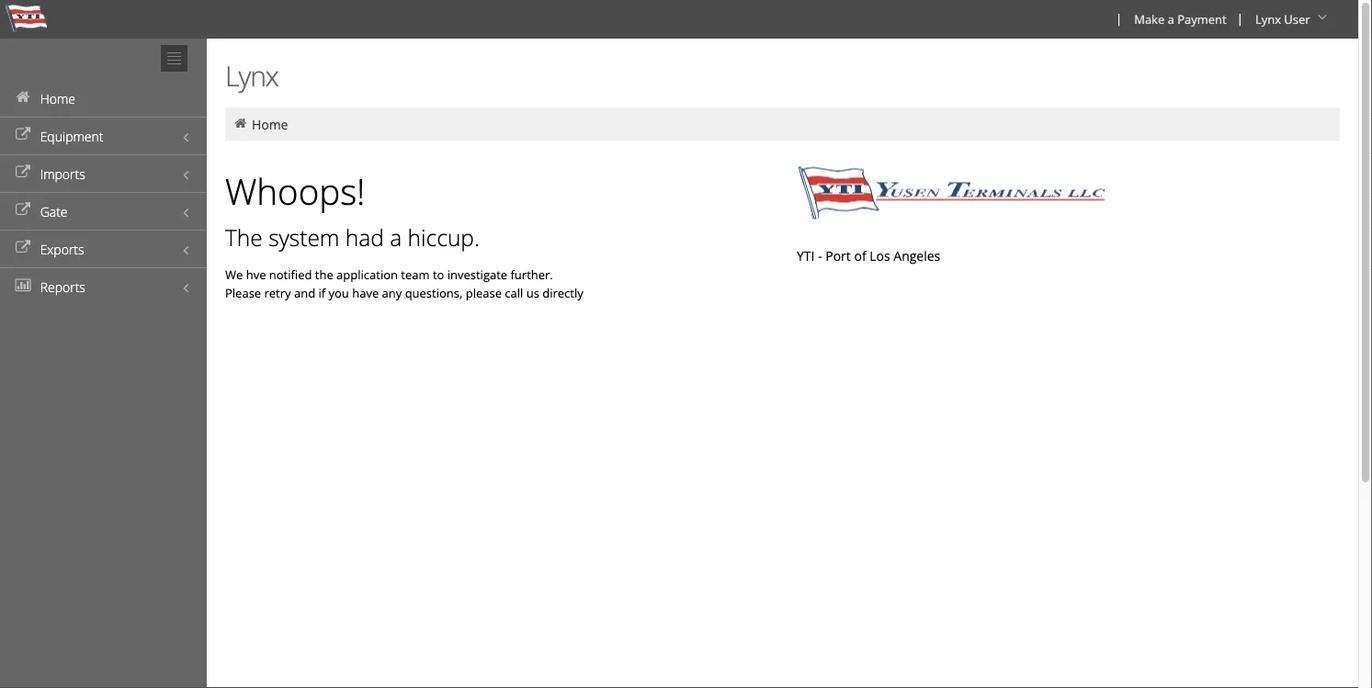 Task type: locate. For each thing, give the bounding box(es) containing it.
angeles
[[894, 247, 941, 265]]

external link image inside exports link
[[14, 241, 32, 254]]

a inside whoops! the system had a hiccup.
[[390, 222, 402, 253]]

external link image inside imports link
[[14, 166, 32, 179]]

a right had
[[390, 222, 402, 253]]

lynx left user
[[1256, 11, 1282, 27]]

lynx up home image
[[225, 57, 278, 94]]

external link image inside gate link
[[14, 204, 32, 217]]

external link image for equipment
[[14, 128, 32, 141]]

home right home image
[[252, 115, 288, 133]]

external link image left the gate on the left
[[14, 204, 32, 217]]

1 vertical spatial a
[[390, 222, 402, 253]]

reports
[[40, 278, 85, 296]]

had
[[346, 222, 384, 253]]

2 external link image from the top
[[14, 166, 32, 179]]

3 external link image from the top
[[14, 204, 32, 217]]

payment
[[1178, 11, 1227, 27]]

external link image inside equipment link
[[14, 128, 32, 141]]

0 horizontal spatial |
[[1116, 10, 1123, 27]]

home link up equipment
[[0, 79, 207, 117]]

gate link
[[0, 192, 207, 230]]

0 horizontal spatial a
[[390, 222, 402, 253]]

please
[[225, 285, 261, 301]]

home right home icon
[[40, 90, 75, 107]]

0 horizontal spatial home
[[40, 90, 75, 107]]

1 horizontal spatial lynx
[[1256, 11, 1282, 27]]

home link
[[0, 79, 207, 117], [252, 115, 288, 133]]

0 vertical spatial lynx
[[1256, 11, 1282, 27]]

lynx user
[[1256, 11, 1311, 27]]

exports
[[40, 240, 84, 258]]

1 external link image from the top
[[14, 128, 32, 141]]

whoops! the system had a hiccup.
[[225, 167, 480, 253]]

questions,
[[405, 285, 463, 301]]

1 horizontal spatial a
[[1168, 11, 1175, 27]]

1 horizontal spatial |
[[1237, 10, 1244, 27]]

make a payment link
[[1126, 0, 1234, 39]]

lynx
[[1256, 11, 1282, 27], [225, 57, 278, 94]]

reports link
[[0, 268, 207, 305]]

| right payment
[[1237, 10, 1244, 27]]

external link image for gate
[[14, 204, 32, 217]]

further.
[[511, 266, 553, 283]]

home link right home image
[[252, 115, 288, 133]]

application
[[337, 266, 398, 283]]

yti
[[797, 247, 815, 265]]

home image
[[233, 117, 249, 130]]

lynx for lynx user
[[1256, 11, 1282, 27]]

and
[[294, 285, 315, 301]]

1 vertical spatial lynx
[[225, 57, 278, 94]]

equipment
[[40, 127, 103, 145]]

external link image left imports
[[14, 166, 32, 179]]

0 horizontal spatial home link
[[0, 79, 207, 117]]

0 horizontal spatial lynx
[[225, 57, 278, 94]]

|
[[1116, 10, 1123, 27], [1237, 10, 1244, 27]]

equipment link
[[0, 117, 207, 154]]

if
[[319, 285, 326, 301]]

external link image
[[14, 128, 32, 141], [14, 166, 32, 179], [14, 204, 32, 217], [14, 241, 32, 254]]

| left make
[[1116, 10, 1123, 27]]

we hve notified the application team to investigate further. please retry and if you have any questions, please call us directly
[[225, 266, 584, 301]]

4 external link image from the top
[[14, 241, 32, 254]]

a right make
[[1168, 11, 1175, 27]]

the
[[315, 266, 333, 283]]

bar chart image
[[14, 279, 32, 292]]

whoops!
[[225, 167, 365, 216]]

lynx inside lynx user 'link'
[[1256, 11, 1282, 27]]

we
[[225, 266, 243, 283]]

external link image down home icon
[[14, 128, 32, 141]]

a
[[1168, 11, 1175, 27], [390, 222, 402, 253]]

1 horizontal spatial home
[[252, 115, 288, 133]]

0 vertical spatial a
[[1168, 11, 1175, 27]]

home
[[40, 90, 75, 107], [252, 115, 288, 133]]

external link image up the bar chart icon
[[14, 241, 32, 254]]

retry
[[264, 285, 291, 301]]



Task type: describe. For each thing, give the bounding box(es) containing it.
home image
[[14, 91, 32, 103]]

hve
[[246, 266, 266, 283]]

imports
[[40, 165, 85, 182]]

1 vertical spatial home
[[252, 115, 288, 133]]

imports link
[[0, 154, 207, 192]]

to
[[433, 266, 444, 283]]

have
[[352, 285, 379, 301]]

1 horizontal spatial home link
[[252, 115, 288, 133]]

1 | from the left
[[1116, 10, 1123, 27]]

yti - port of los angeles
[[797, 247, 941, 265]]

lynx for lynx
[[225, 57, 278, 94]]

external link image for exports
[[14, 241, 32, 254]]

us
[[527, 285, 540, 301]]

user
[[1285, 11, 1311, 27]]

external link image for imports
[[14, 166, 32, 179]]

exports link
[[0, 230, 207, 268]]

make a payment
[[1135, 11, 1227, 27]]

make
[[1135, 11, 1165, 27]]

call
[[505, 285, 523, 301]]

-
[[818, 247, 822, 265]]

0 vertical spatial home
[[40, 90, 75, 107]]

2 | from the left
[[1237, 10, 1244, 27]]

team
[[401, 266, 430, 283]]

gate
[[40, 203, 68, 220]]

system
[[269, 222, 340, 253]]

hiccup.
[[408, 222, 480, 253]]

directly
[[543, 285, 584, 301]]

any
[[382, 285, 402, 301]]

of
[[854, 247, 867, 265]]

please
[[466, 285, 502, 301]]

los
[[870, 247, 891, 265]]

notified
[[269, 266, 312, 283]]

you
[[329, 285, 349, 301]]

port
[[826, 247, 851, 265]]

angle down image
[[1314, 11, 1332, 23]]

investigate
[[447, 266, 508, 283]]

lynx user link
[[1247, 0, 1339, 39]]

the
[[225, 222, 263, 253]]



Task type: vqa. For each thing, say whether or not it's contained in the screenshot.
have
yes



